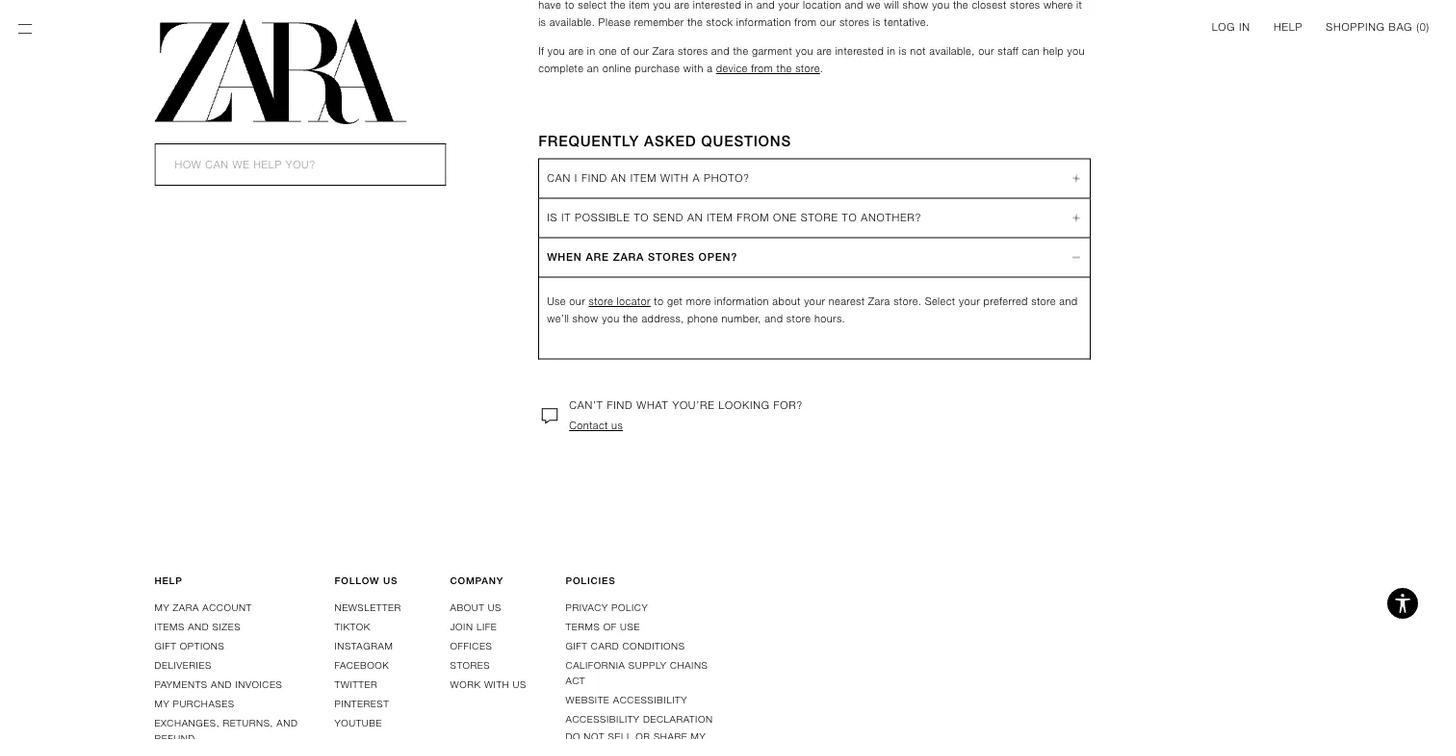 Task type: describe. For each thing, give the bounding box(es) containing it.
log in
[[1212, 21, 1251, 33]]

you right if
[[548, 45, 565, 57]]

device from the store link
[[716, 62, 820, 74]]

are
[[586, 251, 610, 263]]

us inside can't find what you're looking for? contact us
[[612, 420, 623, 432]]

use
[[547, 296, 566, 308]]

deliveries
[[155, 660, 212, 672]]

log
[[1212, 21, 1236, 33]]

send
[[653, 212, 684, 224]]

plus image
[[1071, 206, 1083, 230]]

my zara account items and sizes gift options deliveries payments and invoices my purchases exchanges, returns, and refund
[[155, 602, 298, 741]]

shopping
[[1327, 21, 1386, 33]]

terms of use link
[[566, 622, 640, 633]]

gift
[[155, 641, 177, 652]]

0 horizontal spatial help
[[155, 575, 183, 587]]

company
[[450, 575, 504, 587]]

a
[[693, 172, 700, 184]]

exchanges, returns, and refund link
[[155, 718, 298, 741]]

1 in from the left
[[587, 45, 596, 57]]

get
[[667, 296, 683, 308]]

not
[[911, 45, 926, 57]]

what
[[637, 400, 669, 412]]

another?
[[861, 212, 922, 224]]

options
[[180, 641, 225, 652]]

tiktok link
[[335, 622, 371, 633]]

plus image
[[1071, 167, 1083, 190]]

1 horizontal spatial our
[[633, 45, 650, 57]]

a
[[707, 62, 713, 74]]

use our store locator
[[547, 296, 651, 308]]

can i find an item with a photo?
[[547, 172, 750, 184]]

can i find an item with a photo? button
[[540, 159, 1090, 198]]

2 in from the left
[[888, 45, 896, 57]]

chains
[[670, 660, 708, 672]]

interested
[[836, 45, 884, 57]]

one
[[773, 212, 797, 224]]

1 horizontal spatial and
[[211, 679, 232, 691]]

select
[[925, 296, 956, 308]]

zara inside my zara account items and sizes gift options deliveries payments and invoices my purchases exchanges, returns, and refund
[[173, 602, 199, 614]]

california supply chains act link
[[566, 660, 708, 687]]

show
[[573, 313, 599, 325]]

number,
[[722, 313, 762, 325]]

newsletter
[[335, 602, 402, 614]]

possible
[[575, 212, 630, 224]]

for?
[[774, 400, 803, 412]]

accessibility image
[[1384, 585, 1423, 623]]

find
[[582, 172, 608, 184]]

zara inside dropdown button
[[613, 251, 645, 263]]

use
[[620, 622, 640, 633]]

with inside about us join life offices stores work with us
[[484, 679, 510, 691]]

stores
[[678, 45, 708, 57]]

less image inside when are zara stores open? dropdown button
[[1071, 246, 1083, 269]]

about us join life offices stores work with us
[[450, 602, 527, 691]]

twitter
[[335, 679, 378, 691]]

2 horizontal spatial our
[[979, 45, 995, 57]]

can
[[1022, 45, 1040, 57]]

about
[[450, 602, 485, 614]]

can
[[547, 172, 571, 184]]

staff
[[998, 45, 1019, 57]]

terms
[[566, 622, 600, 633]]

you right garment
[[796, 45, 814, 57]]

offices
[[450, 641, 493, 652]]

my zara account link
[[155, 602, 252, 614]]

my purchases link
[[155, 699, 235, 710]]

join life link
[[450, 622, 497, 633]]

1 are from the left
[[569, 45, 584, 57]]

information
[[715, 296, 770, 308]]

1 horizontal spatial and
[[765, 313, 783, 325]]

of
[[604, 622, 617, 633]]

sizes
[[212, 622, 241, 633]]

1 vertical spatial accessibility
[[566, 714, 640, 726]]

you inside to get more information about your nearest zara store. select your preferred store and we'll show you the address, phone number, and store hours.
[[602, 313, 620, 325]]

zara logo united states. image
[[155, 19, 407, 124]]

the inside if you are in one of our zara stores and the garment you are interested in is not available, our staff can help you complete an online purchase with a
[[733, 45, 749, 57]]

payments
[[155, 679, 208, 691]]

supply
[[629, 660, 667, 672]]

account
[[203, 602, 252, 614]]

california
[[566, 660, 626, 672]]

card
[[591, 641, 619, 652]]

is
[[899, 45, 907, 57]]

act
[[566, 676, 586, 687]]

hours.
[[815, 313, 846, 325]]

online
[[603, 62, 632, 74]]

1 to from the left
[[634, 212, 649, 224]]

when
[[547, 251, 582, 263]]

pinterest
[[335, 699, 390, 710]]

twitter link
[[335, 679, 378, 691]]

questions
[[702, 132, 792, 149]]

an inside dropdown button
[[611, 172, 627, 184]]

accessibility declaration link
[[566, 714, 713, 726]]

less image for is it possible to send an item from one store to another?
[[1065, 212, 1089, 224]]

join
[[450, 622, 473, 633]]

youtube
[[335, 718, 382, 729]]

when are zara stores open?
[[547, 251, 738, 263]]

availability of an in-store item element
[[539, 0, 1091, 93]]

gift card conditions link
[[566, 641, 685, 652]]

frequently asked questions
[[539, 132, 792, 149]]

work
[[450, 679, 481, 691]]

facebook
[[335, 660, 389, 672]]

one
[[599, 45, 617, 57]]

of
[[621, 45, 630, 57]]

less image for can i find an item with a photo?
[[1065, 173, 1089, 184]]



Task type: locate. For each thing, give the bounding box(es) containing it.
item
[[631, 172, 657, 184], [707, 212, 733, 224]]

us right work
[[513, 679, 527, 691]]

1 horizontal spatial with
[[684, 62, 704, 74]]

instagram
[[335, 641, 393, 652]]

and up options
[[188, 622, 209, 633]]

purchase
[[635, 62, 680, 74]]

less image down plus icon
[[1065, 212, 1089, 224]]

device
[[716, 62, 748, 74]]

can't
[[569, 400, 604, 412]]

0 vertical spatial less image
[[1065, 173, 1089, 184]]

accessibility up accessibility declaration link
[[613, 695, 688, 706]]

asked
[[644, 132, 697, 149]]

items and sizes link
[[155, 622, 241, 633]]

zara up purchase
[[653, 45, 675, 57]]

0 horizontal spatial to
[[634, 212, 649, 224]]

item inside is it possible to send an item from one store to another? "dropdown button"
[[707, 212, 733, 224]]

1 vertical spatial item
[[707, 212, 733, 224]]

policies
[[566, 575, 616, 587]]

are up "complete" on the left of page
[[569, 45, 584, 57]]

about
[[773, 296, 801, 308]]

1 horizontal spatial in
[[888, 45, 896, 57]]

less image up plus image
[[1065, 173, 1089, 184]]

less image inside is it possible to send an item from one store to another? "dropdown button"
[[1065, 212, 1089, 224]]

zara for nearest
[[869, 296, 891, 308]]

returns,
[[223, 718, 274, 729]]

our left staff on the top right of page
[[979, 45, 995, 57]]

you right help
[[1068, 45, 1085, 57]]

to
[[654, 296, 664, 308]]

zara up items and sizes link
[[173, 602, 199, 614]]

website
[[566, 695, 610, 706]]

1 horizontal spatial help
[[1274, 21, 1303, 33]]

with
[[684, 62, 704, 74], [484, 679, 510, 691]]

can't find what you're looking for? contact us
[[569, 400, 803, 432]]

device from the store .
[[716, 62, 824, 74]]

to left send
[[634, 212, 649, 224]]

2 my from the top
[[155, 699, 170, 710]]

you're
[[673, 400, 715, 412]]

contact
[[569, 420, 608, 432]]

the inside to get more information about your nearest zara store. select your preferred store and we'll show you the address, phone number, and store hours.
[[623, 313, 639, 325]]

frequently
[[539, 132, 640, 149]]

less image down plus image
[[1071, 246, 1083, 269]]

with right work
[[484, 679, 510, 691]]

0 vertical spatial an
[[611, 172, 627, 184]]

0 horizontal spatial and
[[712, 45, 730, 57]]

1 horizontal spatial your
[[959, 296, 981, 308]]

0 status
[[1420, 21, 1427, 33]]

1 my from the top
[[155, 602, 170, 614]]

shopping bag ( 0 )
[[1327, 21, 1430, 33]]

and inside if you are in one of our zara stores and the garment you are interested in is not available, our staff can help you complete an online purchase with a
[[712, 45, 730, 57]]

my up items
[[155, 602, 170, 614]]

my
[[155, 602, 170, 614], [155, 699, 170, 710]]

privacy policy terms of use gift card conditions california supply chains act website accessibility accessibility declaration
[[566, 602, 713, 726]]

1 vertical spatial zara
[[869, 296, 891, 308]]

pinterest link
[[335, 699, 390, 710]]

1 vertical spatial and
[[1060, 296, 1078, 308]]

to get more information about your nearest zara store. select your preferred store and we'll show you the address, phone number, and store hours.
[[547, 296, 1082, 325]]

zara
[[653, 45, 675, 57], [869, 296, 891, 308]]

0 horizontal spatial with
[[484, 679, 510, 691]]

accessibility
[[613, 695, 688, 706], [566, 714, 640, 726]]

zara right are
[[613, 251, 645, 263]]

my down payments
[[155, 699, 170, 710]]

website accessibility link
[[566, 695, 688, 706]]

and down the about
[[765, 313, 783, 325]]

with inside if you are in one of our zara stores and the garment you are interested in is not available, our staff can help you complete an online purchase with a
[[684, 62, 704, 74]]

nearest
[[829, 296, 865, 308]]

item left from
[[707, 212, 733, 224]]

when are zara stores open? button
[[540, 238, 1090, 278]]

and right preferred
[[1060, 296, 1078, 308]]

exchanges,
[[155, 718, 220, 729]]

an right send
[[688, 212, 703, 224]]

1 horizontal spatial an
[[688, 212, 703, 224]]

0 vertical spatial and
[[188, 622, 209, 633]]

about us link
[[450, 602, 502, 614]]

open menu image
[[15, 19, 35, 39]]

deliveries link
[[155, 660, 212, 672]]

your right select
[[959, 296, 981, 308]]

0 vertical spatial zara
[[613, 251, 645, 263]]

0 vertical spatial my
[[155, 602, 170, 614]]

0 vertical spatial the
[[733, 45, 749, 57]]

the down garment
[[777, 62, 792, 74]]

are up .
[[817, 45, 832, 57]]

open?
[[699, 251, 738, 263]]

in
[[587, 45, 596, 57], [888, 45, 896, 57]]

2 horizontal spatial and
[[277, 718, 298, 729]]

0 horizontal spatial the
[[623, 313, 639, 325]]

0 horizontal spatial your
[[804, 296, 826, 308]]

you
[[548, 45, 565, 57], [796, 45, 814, 57], [1068, 45, 1085, 57], [602, 313, 620, 325]]

1 horizontal spatial zara
[[613, 251, 645, 263]]

in left is
[[888, 45, 896, 57]]

0 vertical spatial help
[[1274, 21, 1303, 33]]

to right store
[[842, 212, 858, 224]]

2 vertical spatial the
[[623, 313, 639, 325]]

store
[[796, 62, 820, 74], [589, 296, 614, 308], [1032, 296, 1056, 308], [787, 313, 811, 325]]

newsletter link
[[335, 602, 402, 614]]

0 horizontal spatial and
[[188, 622, 209, 633]]

1 your from the left
[[804, 296, 826, 308]]

1 vertical spatial less image
[[1065, 212, 1089, 224]]

1 horizontal spatial zara
[[869, 296, 891, 308]]

phone
[[688, 313, 719, 325]]

zara inside to get more information about your nearest zara store. select your preferred store and we'll show you the address, phone number, and store hours.
[[869, 296, 891, 308]]

0 horizontal spatial zara
[[653, 45, 675, 57]]

item inside can i find an item with a photo? dropdown button
[[631, 172, 657, 184]]

zara left the store.
[[869, 296, 891, 308]]

are
[[569, 45, 584, 57], [817, 45, 832, 57]]

and right returns,
[[277, 718, 298, 729]]

1 vertical spatial zara
[[173, 602, 199, 614]]

0 horizontal spatial our
[[570, 296, 586, 308]]

an inside "dropdown button"
[[688, 212, 703, 224]]

1 vertical spatial the
[[777, 62, 792, 74]]

2 to from the left
[[842, 212, 858, 224]]

us down find
[[612, 420, 623, 432]]

locator
[[617, 296, 651, 308]]

0 vertical spatial zara
[[653, 45, 675, 57]]

1 vertical spatial my
[[155, 699, 170, 710]]

refund
[[155, 733, 195, 741]]

0 vertical spatial accessibility
[[613, 695, 688, 706]]

How can we help you? search field
[[155, 144, 446, 186]]

1 horizontal spatial the
[[733, 45, 749, 57]]

is it possible to send an item from one store to another?
[[547, 212, 922, 224]]

0 horizontal spatial zara
[[173, 602, 199, 614]]

declaration
[[643, 714, 713, 726]]

1 vertical spatial an
[[688, 212, 703, 224]]

from
[[751, 62, 774, 74]]

us up life
[[488, 602, 502, 614]]

1 horizontal spatial item
[[707, 212, 733, 224]]

2 vertical spatial and
[[765, 313, 783, 325]]

i
[[575, 172, 578, 184]]

2 horizontal spatial the
[[777, 62, 792, 74]]

and up a
[[712, 45, 730, 57]]

gift
[[566, 641, 588, 652]]

an
[[587, 62, 599, 74]]

offices link
[[450, 641, 493, 652]]

zara inside if you are in one of our zara stores and the garment you are interested in is not available, our staff can help you complete an online purchase with a
[[653, 45, 675, 57]]

policy
[[612, 602, 648, 614]]

1 vertical spatial and
[[211, 679, 232, 691]]

2 your from the left
[[959, 296, 981, 308]]

an right "find"
[[611, 172, 627, 184]]

less image
[[1065, 173, 1089, 184], [1065, 212, 1089, 224], [1071, 246, 1083, 269]]

2 vertical spatial less image
[[1071, 246, 1083, 269]]

help link
[[1274, 19, 1303, 35]]

2 vertical spatial and
[[277, 718, 298, 729]]

zara for our
[[653, 45, 675, 57]]

is it possible to send an item from one store to another? button
[[540, 199, 1090, 237]]

purchases
[[173, 699, 235, 710]]

our right of
[[633, 45, 650, 57]]

garment
[[752, 45, 793, 57]]

store locator link
[[589, 296, 651, 308]]

2 horizontal spatial and
[[1060, 296, 1078, 308]]

and
[[712, 45, 730, 57], [1060, 296, 1078, 308], [765, 313, 783, 325]]

item left "with"
[[631, 172, 657, 184]]

accessibility down website on the bottom left
[[566, 714, 640, 726]]

0 vertical spatial item
[[631, 172, 657, 184]]

looking
[[719, 400, 770, 412]]

instagram link
[[335, 641, 393, 652]]

our up show
[[570, 296, 586, 308]]

less image inside can i find an item with a photo? dropdown button
[[1065, 173, 1089, 184]]

in
[[1240, 21, 1251, 33]]

in left one
[[587, 45, 596, 57]]

from
[[737, 212, 770, 224]]

is
[[547, 212, 558, 224]]

gift options link
[[155, 641, 225, 652]]

help right the in
[[1274, 21, 1303, 33]]

1 horizontal spatial are
[[817, 45, 832, 57]]

2 are from the left
[[817, 45, 832, 57]]

the down locator
[[623, 313, 639, 325]]

find
[[607, 400, 633, 412]]

photo?
[[704, 172, 750, 184]]

help
[[1274, 21, 1303, 33], [155, 575, 183, 587]]

0 horizontal spatial an
[[611, 172, 627, 184]]

tiktok
[[335, 622, 371, 633]]

0 horizontal spatial in
[[587, 45, 596, 57]]

us right follow
[[383, 575, 398, 587]]

with left a
[[684, 62, 704, 74]]

to
[[634, 212, 649, 224], [842, 212, 858, 224]]

0 horizontal spatial are
[[569, 45, 584, 57]]

the up device
[[733, 45, 749, 57]]

preferred
[[984, 296, 1028, 308]]

you down the store locator link
[[602, 313, 620, 325]]

the
[[733, 45, 749, 57], [777, 62, 792, 74], [623, 313, 639, 325]]

1 vertical spatial help
[[155, 575, 183, 587]]

invoices
[[235, 679, 283, 691]]

.
[[820, 62, 824, 74]]

and up purchases
[[211, 679, 232, 691]]

0 vertical spatial with
[[684, 62, 704, 74]]

conditions
[[623, 641, 685, 652]]

your up hours.
[[804, 296, 826, 308]]

0 vertical spatial and
[[712, 45, 730, 57]]

and
[[188, 622, 209, 633], [211, 679, 232, 691], [277, 718, 298, 729]]

1 vertical spatial with
[[484, 679, 510, 691]]

address,
[[642, 313, 684, 325]]

help up the my zara account link at the left of page
[[155, 575, 183, 587]]

1 horizontal spatial to
[[842, 212, 858, 224]]

if
[[539, 45, 544, 57]]

0 horizontal spatial item
[[631, 172, 657, 184]]



Task type: vqa. For each thing, say whether or not it's contained in the screenshot.
MY ZARA ACCOUNT ITEMS AND SIZES GIFT OPTIONS DELIVERIES PAYMENTS AND INVOICES MY PURCHASES EXCHANGES, RETURNS, AND REFUND
yes



